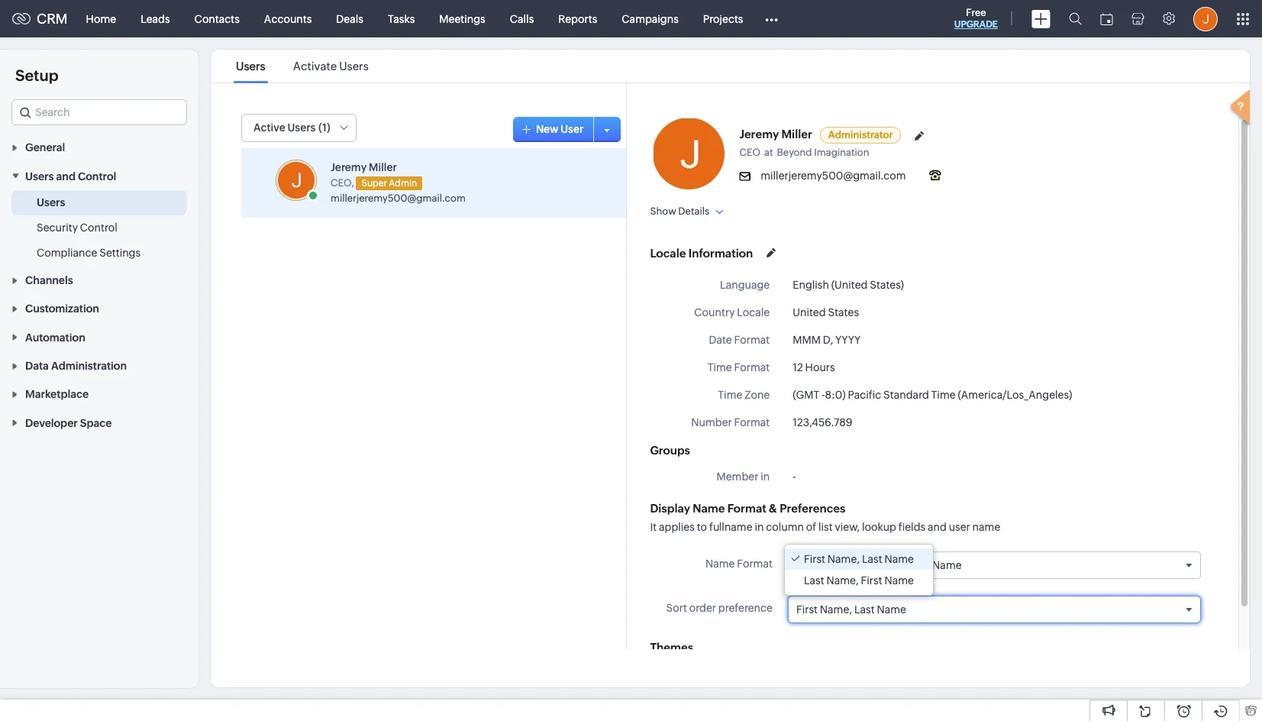 Task type: describe. For each thing, give the bounding box(es) containing it.
first name, last name for tree containing first name, last name
[[804, 553, 914, 565]]

active
[[254, 121, 286, 134]]

view,
[[835, 521, 860, 533]]

compliance settings
[[37, 246, 141, 259]]

name format
[[706, 558, 773, 570]]

calendar image
[[1101, 13, 1114, 25]]

profile element
[[1185, 0, 1227, 37]]

it
[[650, 521, 657, 533]]

settings
[[99, 246, 141, 259]]

jeremy for jeremy miller ceo, super admin millerjeremy500@gmail.com
[[331, 161, 367, 173]]

list
[[819, 521, 833, 533]]

language
[[720, 279, 770, 291]]

information
[[689, 246, 753, 259]]

format for date
[[734, 334, 770, 346]]

themes
[[650, 641, 694, 654]]

Search text field
[[12, 100, 186, 125]]

create menu image
[[1032, 10, 1051, 28]]

calls
[[510, 13, 534, 25]]

ceo
[[740, 147, 761, 158]]

meetings link
[[427, 0, 498, 37]]

show details link
[[650, 205, 724, 217]]

united states
[[793, 306, 859, 319]]

applies
[[659, 521, 695, 533]]

states)
[[870, 279, 904, 291]]

data administration button
[[0, 351, 199, 380]]

users and control button
[[0, 161, 199, 190]]

ceo,
[[331, 177, 354, 188]]

last down salutation,
[[804, 575, 825, 587]]

(gmt -8:0) pacific standard time (america/los_angeles)
[[793, 389, 1073, 401]]

activate users
[[293, 60, 369, 73]]

and inside dropdown button
[[56, 170, 76, 182]]

tasks
[[388, 13, 415, 25]]

time for time format
[[708, 361, 732, 374]]

meetings
[[439, 13, 486, 25]]

first up the last name, first name
[[852, 559, 874, 571]]

users and control region
[[0, 190, 199, 266]]

123,456.789
[[793, 416, 853, 429]]

search image
[[1069, 12, 1082, 25]]

beyond imagination link
[[777, 147, 874, 158]]

ceo at beyond imagination
[[740, 147, 870, 158]]

time format
[[708, 361, 770, 374]]

general button
[[0, 133, 199, 161]]

control inside 'region'
[[80, 221, 117, 233]]

super
[[362, 178, 387, 188]]

name down salutation, first name, last name in the right bottom of the page
[[885, 575, 914, 587]]

crm
[[37, 11, 68, 27]]

customization
[[25, 303, 99, 315]]

deals link
[[324, 0, 376, 37]]

first down salutation,
[[797, 604, 818, 616]]

of
[[806, 521, 817, 533]]

0 vertical spatial -
[[822, 389, 825, 401]]

display
[[650, 502, 690, 515]]

show details
[[650, 205, 710, 217]]

8:0)
[[825, 389, 846, 401]]

first down salutation, first name, last name in the right bottom of the page
[[861, 575, 883, 587]]

date format
[[709, 334, 770, 346]]

name
[[973, 521, 1001, 533]]

campaigns
[[622, 13, 679, 25]]

date
[[709, 334, 732, 346]]

&
[[769, 502, 778, 515]]

administration
[[51, 360, 127, 372]]

member
[[717, 471, 759, 483]]

12 hours
[[793, 361, 835, 374]]

accounts
[[264, 13, 312, 25]]

reports link
[[546, 0, 610, 37]]

space
[[80, 417, 112, 429]]

show
[[650, 205, 677, 217]]

imagination
[[814, 147, 870, 158]]

create menu element
[[1023, 0, 1060, 37]]

millerjeremy500@gmail.com link
[[331, 192, 466, 204]]

data
[[25, 360, 49, 372]]

setup
[[15, 66, 58, 84]]

miller for jeremy miller
[[782, 128, 813, 141]]

hours
[[806, 361, 835, 374]]

jeremy miller
[[740, 128, 813, 141]]

number format
[[691, 416, 770, 429]]

free upgrade
[[955, 7, 998, 30]]

standard
[[884, 389, 929, 401]]

crm link
[[12, 11, 68, 27]]

search element
[[1060, 0, 1092, 37]]

name down fields
[[885, 553, 914, 565]]

time right standard
[[932, 389, 956, 401]]

name inside display name format & preferences it applies to fullname in column of list view, lookup fields and user name
[[693, 502, 725, 515]]

last inside salutation, first name, last name field
[[910, 559, 931, 571]]

contacts
[[194, 13, 240, 25]]

0 horizontal spatial locale
[[650, 246, 686, 259]]

accounts link
[[252, 0, 324, 37]]

details
[[679, 205, 710, 217]]

calls link
[[498, 0, 546, 37]]

leads
[[141, 13, 170, 25]]

last inside first name, last name field
[[855, 604, 875, 616]]

Salutation, First Name, Last Name field
[[789, 552, 1201, 578]]

new
[[536, 123, 559, 135]]

channels
[[25, 274, 73, 286]]

format inside display name format & preferences it applies to fullname in column of list view, lookup fields and user name
[[728, 502, 767, 515]]

preference
[[719, 602, 773, 614]]

projects link
[[691, 0, 756, 37]]

preferences
[[780, 502, 846, 515]]

projects
[[703, 13, 744, 25]]

states
[[828, 306, 859, 319]]

0 vertical spatial in
[[761, 471, 770, 483]]

active users (1)
[[254, 121, 331, 134]]

name down the last name, first name
[[877, 604, 907, 616]]

marketplace button
[[0, 380, 199, 408]]

format for time
[[734, 361, 770, 374]]



Task type: vqa. For each thing, say whether or not it's contained in the screenshot.
Signals element
no



Task type: locate. For each thing, give the bounding box(es) containing it.
1 vertical spatial control
[[80, 221, 117, 233]]

miller
[[782, 128, 813, 141], [369, 161, 397, 173]]

users link for activate users link
[[234, 60, 268, 73]]

first name, last name down the last name, first name
[[797, 604, 907, 616]]

1 vertical spatial users link
[[37, 195, 65, 210]]

name up to
[[693, 502, 725, 515]]

home link
[[74, 0, 128, 37]]

control down general 'dropdown button'
[[78, 170, 116, 182]]

1 vertical spatial miller
[[369, 161, 397, 173]]

order
[[690, 602, 716, 614]]

fullname
[[710, 521, 753, 533]]

format for name
[[737, 558, 773, 570]]

jeremy up ceo,
[[331, 161, 367, 173]]

and left user
[[928, 521, 947, 533]]

0 vertical spatial users link
[[234, 60, 268, 73]]

fields
[[899, 521, 926, 533]]

(gmt
[[793, 389, 820, 401]]

users
[[236, 60, 266, 73], [339, 60, 369, 73], [25, 170, 54, 182], [37, 196, 65, 208]]

users and control
[[25, 170, 116, 182]]

developer space
[[25, 417, 112, 429]]

1 vertical spatial -
[[793, 471, 796, 483]]

control
[[78, 170, 116, 182], [80, 221, 117, 233]]

list
[[222, 50, 383, 82]]

time down date
[[708, 361, 732, 374]]

developer space button
[[0, 408, 199, 437]]

format for number
[[734, 416, 770, 429]]

in right member
[[761, 471, 770, 483]]

beyond
[[777, 147, 812, 158]]

0 vertical spatial first name, last name
[[804, 553, 914, 565]]

time for time zone
[[718, 389, 743, 401]]

users up security
[[37, 196, 65, 208]]

general
[[25, 142, 65, 154]]

1 vertical spatial first name, last name
[[797, 604, 907, 616]]

campaigns link
[[610, 0, 691, 37]]

1 horizontal spatial users link
[[234, 60, 268, 73]]

developer
[[25, 417, 78, 429]]

miller inside "jeremy miller ceo, super admin millerjeremy500@gmail.com"
[[369, 161, 397, 173]]

country locale
[[695, 306, 770, 319]]

1 vertical spatial millerjeremy500@gmail.com
[[331, 192, 466, 204]]

list containing users
[[222, 50, 383, 82]]

jeremy miller ceo, super admin millerjeremy500@gmail.com
[[331, 161, 466, 204]]

compliance settings link
[[37, 245, 141, 260]]

users down "contacts" link at the left top
[[236, 60, 266, 73]]

jeremy for jeremy miller
[[740, 128, 779, 141]]

first down of
[[804, 553, 826, 565]]

lookup
[[862, 521, 897, 533]]

in
[[761, 471, 770, 483], [755, 521, 764, 533]]

deals
[[336, 13, 364, 25]]

country
[[695, 306, 735, 319]]

users inside 'region'
[[37, 196, 65, 208]]

automation
[[25, 331, 85, 344]]

format up zone
[[734, 361, 770, 374]]

users link down "contacts" link at the left top
[[234, 60, 268, 73]]

salutation,
[[797, 559, 850, 571]]

1 horizontal spatial locale
[[737, 306, 770, 319]]

0 horizontal spatial users link
[[37, 195, 65, 210]]

None field
[[11, 99, 187, 125]]

automation button
[[0, 323, 199, 351]]

1 vertical spatial in
[[755, 521, 764, 533]]

name down user
[[933, 559, 962, 571]]

last name, first name
[[804, 575, 914, 587]]

activate users link
[[291, 60, 371, 73]]

english
[[793, 279, 829, 291]]

and down general
[[56, 170, 76, 182]]

sort
[[667, 602, 687, 614]]

last down the last name, first name
[[855, 604, 875, 616]]

(america/los_angeles)
[[958, 389, 1073, 401]]

0 horizontal spatial miller
[[369, 161, 397, 173]]

- right the (gmt
[[822, 389, 825, 401]]

member in
[[717, 471, 770, 483]]

0 vertical spatial millerjeremy500@gmail.com
[[761, 170, 906, 182]]

administrator
[[829, 129, 893, 141]]

1 horizontal spatial and
[[928, 521, 947, 533]]

united
[[793, 306, 826, 319]]

data administration
[[25, 360, 127, 372]]

first name, last name for first name, last name field at the right bottom of page
[[797, 604, 907, 616]]

1 vertical spatial jeremy
[[331, 161, 367, 173]]

format up fullname
[[728, 502, 767, 515]]

admin
[[389, 178, 417, 188]]

channels button
[[0, 266, 199, 294]]

locale down the language
[[737, 306, 770, 319]]

first name, last name inside field
[[797, 604, 907, 616]]

miller up beyond
[[782, 128, 813, 141]]

users inside dropdown button
[[25, 170, 54, 182]]

number
[[691, 416, 732, 429]]

tasks link
[[376, 0, 427, 37]]

sort order preference
[[667, 602, 773, 614]]

pacific
[[848, 389, 882, 401]]

miller up super
[[369, 161, 397, 173]]

jeremy inside "jeremy miller ceo, super admin millerjeremy500@gmail.com"
[[331, 161, 367, 173]]

home
[[86, 13, 116, 25]]

users right the activate
[[339, 60, 369, 73]]

first name, last name up the last name, first name
[[804, 553, 914, 565]]

1 vertical spatial and
[[928, 521, 947, 533]]

format down zone
[[734, 416, 770, 429]]

0 horizontal spatial -
[[793, 471, 796, 483]]

user
[[949, 521, 971, 533]]

millerjeremy500@gmail.com down beyond imagination link
[[761, 170, 906, 182]]

reports
[[559, 13, 598, 25]]

first name, last name
[[804, 553, 914, 565], [797, 604, 907, 616]]

security control link
[[37, 220, 117, 235]]

yyyy
[[836, 334, 861, 346]]

-
[[822, 389, 825, 401], [793, 471, 796, 483]]

0 vertical spatial locale
[[650, 246, 686, 259]]

0 horizontal spatial millerjeremy500@gmail.com
[[331, 192, 466, 204]]

0 horizontal spatial and
[[56, 170, 76, 182]]

0 vertical spatial jeremy
[[740, 128, 779, 141]]

profile image
[[1194, 6, 1218, 31]]

1 horizontal spatial millerjeremy500@gmail.com
[[761, 170, 906, 182]]

english (united states)
[[793, 279, 904, 291]]

format down fullname
[[737, 558, 773, 570]]

(united
[[832, 279, 868, 291]]

first name, last name inside tree
[[804, 553, 914, 565]]

tree
[[785, 545, 933, 595]]

1 horizontal spatial jeremy
[[740, 128, 779, 141]]

0 vertical spatial and
[[56, 170, 76, 182]]

and inside display name format & preferences it applies to fullname in column of list view, lookup fields and user name
[[928, 521, 947, 533]]

column
[[766, 521, 804, 533]]

free
[[966, 7, 987, 18]]

tree containing first name, last name
[[785, 545, 933, 595]]

new user
[[536, 123, 584, 135]]

- up preferences
[[793, 471, 796, 483]]

users down general
[[25, 170, 54, 182]]

First Name, Last Name field
[[789, 597, 1201, 623]]

0 horizontal spatial jeremy
[[331, 161, 367, 173]]

miller for jeremy miller ceo, super admin millerjeremy500@gmail.com
[[369, 161, 397, 173]]

in inside display name format & preferences it applies to fullname in column of list view, lookup fields and user name
[[755, 521, 764, 533]]

control up compliance settings 'link'
[[80, 221, 117, 233]]

in left 'column' on the bottom right of page
[[755, 521, 764, 533]]

Other Modules field
[[756, 6, 789, 31]]

format up time format
[[734, 334, 770, 346]]

upgrade
[[955, 19, 998, 30]]

mmm d, yyyy
[[793, 334, 861, 346]]

name,
[[828, 553, 860, 565], [876, 559, 908, 571], [827, 575, 859, 587], [820, 604, 853, 616]]

0 vertical spatial control
[[78, 170, 116, 182]]

millerjeremy500@gmail.com down the admin
[[331, 192, 466, 204]]

users link for security control link
[[37, 195, 65, 210]]

jeremy
[[740, 128, 779, 141], [331, 161, 367, 173]]

format
[[734, 334, 770, 346], [734, 361, 770, 374], [734, 416, 770, 429], [728, 502, 767, 515], [737, 558, 773, 570]]

last up the last name, first name
[[862, 553, 883, 565]]

0 vertical spatial miller
[[782, 128, 813, 141]]

customization button
[[0, 294, 199, 323]]

control inside dropdown button
[[78, 170, 116, 182]]

1 horizontal spatial -
[[822, 389, 825, 401]]

d,
[[823, 334, 834, 346]]

groups
[[650, 444, 690, 457]]

zone
[[745, 389, 770, 401]]

time zone
[[718, 389, 770, 401]]

last down fields
[[910, 559, 931, 571]]

name down fullname
[[706, 558, 735, 570]]

users link up security
[[37, 195, 65, 210]]

time left zone
[[718, 389, 743, 401]]

locale down show
[[650, 246, 686, 259]]

leads link
[[128, 0, 182, 37]]

to
[[697, 521, 707, 533]]

1 vertical spatial locale
[[737, 306, 770, 319]]

1 horizontal spatial miller
[[782, 128, 813, 141]]

last
[[862, 553, 883, 565], [910, 559, 931, 571], [804, 575, 825, 587], [855, 604, 875, 616]]

jeremy up ceo
[[740, 128, 779, 141]]



